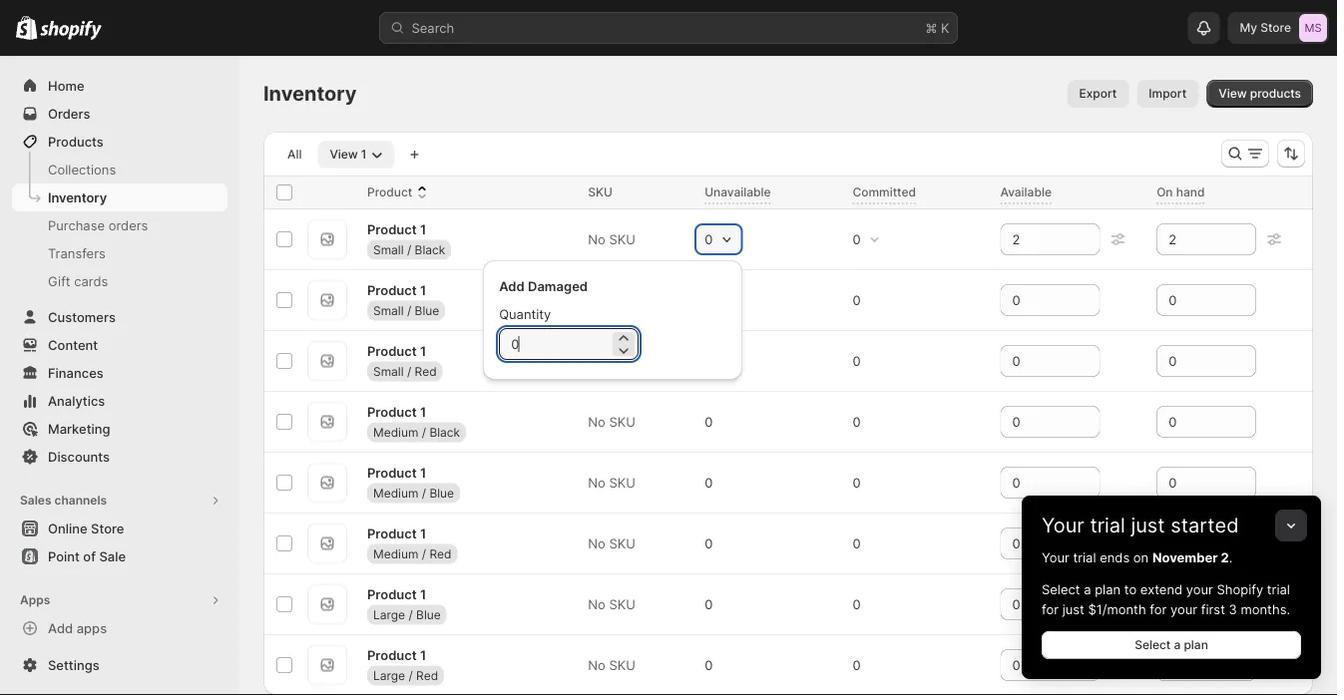 Task type: locate. For each thing, give the bounding box(es) containing it.
black up the product 1 small / blue on the top left of the page
[[415, 242, 445, 257]]

2 vertical spatial medium
[[373, 547, 418, 561]]

search
[[412, 20, 454, 35]]

1 horizontal spatial select
[[1135, 638, 1171, 653]]

my
[[1240, 20, 1257, 35]]

add inside "button"
[[48, 621, 73, 636]]

product 1 link up small / black link
[[367, 219, 426, 239]]

product 1 link up small / red link at the bottom of the page
[[367, 341, 426, 361]]

just inside select a plan to extend your shopify trial for just $1/month for your first 3 months.
[[1062, 602, 1084, 617]]

product up large / red "link"
[[367, 647, 417, 663]]

medium up product 1 medium / blue
[[373, 425, 418, 439]]

product up medium / black link
[[367, 404, 417, 419]]

trial inside select a plan to extend your shopify trial for just $1/month for your first 3 months.
[[1267, 582, 1290, 597]]

sales
[[20, 493, 51, 508]]

0 vertical spatial add
[[499, 278, 525, 294]]

blue inside the product 1 small / blue
[[415, 303, 439, 318]]

product 1 link for product 1 large / red
[[367, 645, 426, 665]]

1 vertical spatial inventory
[[48, 190, 107, 205]]

red up product 1 large / blue
[[429, 547, 451, 561]]

4 no from the top
[[588, 475, 605, 490]]

product up small / blue link
[[367, 282, 417, 298]]

settings
[[48, 658, 99, 673]]

1 inside product 1 medium / black
[[420, 404, 426, 419]]

1 horizontal spatial a
[[1174, 638, 1181, 653]]

product 1 link up medium / blue link
[[367, 463, 426, 483]]

1 vertical spatial red
[[429, 547, 451, 561]]

products
[[48, 134, 104, 149]]

/ inside product 1 large / red
[[409, 668, 413, 683]]

home
[[48, 78, 84, 93]]

1 for product 1 small / blue
[[420, 282, 426, 298]]

0 vertical spatial large
[[373, 607, 405, 622]]

/
[[407, 242, 411, 257], [407, 303, 411, 318], [407, 364, 411, 378], [422, 425, 426, 439], [422, 486, 426, 500], [422, 547, 426, 561], [409, 607, 413, 622], [409, 668, 413, 683]]

1 inside product 1 small / black
[[420, 221, 426, 237]]

1 vertical spatial a
[[1174, 638, 1181, 653]]

/ inside product 1 medium / red
[[422, 547, 426, 561]]

/ up product 1 large / red on the bottom left of page
[[409, 607, 413, 622]]

2 1 from the top
[[420, 282, 426, 298]]

0 vertical spatial inventory
[[263, 81, 357, 106]]

select inside select a plan to extend your shopify trial for just $1/month for your first 3 months.
[[1042, 582, 1080, 597]]

add left apps
[[48, 621, 73, 636]]

your inside your trial just started dropdown button
[[1042, 513, 1084, 538]]

1 vertical spatial black
[[429, 425, 460, 439]]

0 vertical spatial select
[[1042, 582, 1080, 597]]

medium inside product 1 medium / red
[[373, 547, 418, 561]]

blue up product 1 medium / red
[[429, 486, 454, 500]]

available button
[[1000, 183, 1072, 203]]

no
[[588, 231, 605, 247], [588, 353, 605, 369], [588, 414, 605, 430], [588, 475, 605, 490], [588, 536, 605, 551], [588, 597, 605, 612], [588, 658, 605, 673]]

add damaged
[[499, 278, 588, 294]]

your trial just started button
[[1022, 496, 1321, 538]]

3 product from the top
[[367, 282, 417, 298]]

1 inside product 1 medium / blue
[[420, 465, 426, 480]]

1 medium from the top
[[373, 425, 418, 439]]

0 vertical spatial trial
[[1090, 513, 1125, 538]]

select a plan
[[1135, 638, 1208, 653]]

large inside product 1 large / red
[[373, 668, 405, 683]]

/ inside the product 1 small / blue
[[407, 303, 411, 318]]

/ up product 1 large / blue
[[422, 547, 426, 561]]

a down select a plan to extend your shopify trial for just $1/month for your first 3 months.
[[1174, 638, 1181, 653]]

2 vertical spatial blue
[[416, 607, 441, 622]]

1 vertical spatial small
[[373, 303, 404, 318]]

home link
[[12, 72, 227, 100]]

/ up product 1 medium / blue
[[422, 425, 426, 439]]

blue up product 1 large / red on the bottom left of page
[[416, 607, 441, 622]]

no sku for product 1 large / blue
[[588, 597, 635, 612]]

3 1 from the top
[[420, 343, 426, 358]]

large
[[373, 607, 405, 622], [373, 668, 405, 683]]

small up the product 1 small / blue on the top left of the page
[[373, 242, 404, 257]]

6 product 1 link from the top
[[367, 524, 426, 544]]

product 1 link up large / red "link"
[[367, 645, 426, 665]]

2 for from the left
[[1150, 602, 1167, 617]]

/ up the product 1 small / red
[[407, 303, 411, 318]]

1 up small / blue link
[[420, 282, 426, 298]]

select down select a plan to extend your shopify trial for just $1/month for your first 3 months.
[[1135, 638, 1171, 653]]

/ inside product 1 medium / blue
[[422, 486, 426, 500]]

committed button
[[852, 183, 936, 203]]

/ for product 1 large / red
[[409, 668, 413, 683]]

product for product 1 small / red
[[367, 343, 417, 358]]

large / blue link
[[367, 605, 447, 625]]

0 horizontal spatial just
[[1062, 602, 1084, 617]]

for
[[1042, 602, 1059, 617], [1150, 602, 1167, 617]]

1 small from the top
[[373, 242, 404, 257]]

no for product 1 large / blue
[[588, 597, 605, 612]]

your
[[1186, 582, 1213, 597], [1170, 602, 1197, 617]]

product 1 link up large / blue link
[[367, 584, 426, 604]]

1 product 1 link from the top
[[367, 219, 426, 239]]

2 vertical spatial red
[[416, 668, 438, 683]]

2 no from the top
[[588, 353, 605, 369]]

product 1 link for product 1 small / black
[[367, 219, 426, 239]]

small for product 1 small / blue
[[373, 303, 404, 318]]

0 vertical spatial just
[[1131, 513, 1165, 538]]

small inside the product 1 small / blue
[[373, 303, 404, 318]]

small up product 1 medium / black
[[373, 364, 404, 378]]

black inside product 1 small / black
[[415, 242, 445, 257]]

2 vertical spatial small
[[373, 364, 404, 378]]

0 vertical spatial medium
[[373, 425, 418, 439]]

products
[[1250, 86, 1301, 101]]

a inside select a plan to extend your shopify trial for just $1/month for your first 3 months.
[[1084, 582, 1091, 597]]

7 no sku from the top
[[588, 658, 635, 673]]

add up quantity
[[499, 278, 525, 294]]

first
[[1201, 602, 1225, 617]]

product 1 link up small / blue link
[[367, 280, 426, 300]]

6 1 from the top
[[420, 526, 426, 541]]

2 product 1 link from the top
[[367, 280, 426, 300]]

product 1 link for product 1 medium / red
[[367, 524, 426, 544]]

1 up the 'medium / red' link
[[420, 526, 426, 541]]

product up large / blue link
[[367, 586, 417, 602]]

1 inside the product 1 small / blue
[[420, 282, 426, 298]]

product button
[[367, 183, 432, 203]]

ends
[[1100, 550, 1130, 565]]

months.
[[1241, 602, 1290, 617]]

gift
[[48, 273, 70, 289]]

3 medium from the top
[[373, 547, 418, 561]]

2 small from the top
[[373, 303, 404, 318]]

1 vertical spatial just
[[1062, 602, 1084, 617]]

orders
[[108, 218, 148, 233]]

0 horizontal spatial inventory
[[48, 190, 107, 205]]

product 1 medium / red
[[367, 526, 451, 561]]

red inside the product 1 small / red
[[415, 364, 437, 378]]

your up first
[[1186, 582, 1213, 597]]

0 vertical spatial your
[[1042, 513, 1084, 538]]

1 up large / red "link"
[[420, 647, 426, 663]]

1 up large / blue link
[[420, 586, 426, 602]]

product 1 small / black
[[367, 221, 445, 257]]

1 vertical spatial add
[[48, 621, 73, 636]]

large for product 1 large / blue
[[373, 607, 405, 622]]

large for product 1 large / red
[[373, 668, 405, 683]]

product inside product 1 medium / black
[[367, 404, 417, 419]]

2 product from the top
[[367, 221, 417, 237]]

product up product 1 small / black at the left top of the page
[[367, 185, 412, 200]]

1 horizontal spatial add
[[499, 278, 525, 294]]

1 up small / red link at the bottom of the page
[[420, 343, 426, 358]]

1 1 from the top
[[420, 221, 426, 237]]

/ inside product 1 large / blue
[[409, 607, 413, 622]]

plan inside select a plan to extend your shopify trial for just $1/month for your first 3 months.
[[1095, 582, 1121, 597]]

your up the your trial ends on november 2 .
[[1042, 513, 1084, 538]]

blue up the product 1 small / red
[[415, 303, 439, 318]]

3 small from the top
[[373, 364, 404, 378]]

3 product 1 link from the top
[[367, 341, 426, 361]]

1 up medium / black link
[[420, 404, 426, 419]]

/ down large / blue link
[[409, 668, 413, 683]]

trial inside dropdown button
[[1090, 513, 1125, 538]]

product
[[367, 185, 412, 200], [367, 221, 417, 237], [367, 282, 417, 298], [367, 343, 417, 358], [367, 404, 417, 419], [367, 465, 417, 480], [367, 526, 417, 541], [367, 586, 417, 602], [367, 647, 417, 663]]

your inside your trial just started element
[[1042, 550, 1069, 565]]

add for add damaged
[[499, 278, 525, 294]]

plan for select a plan to extend your shopify trial for just $1/month for your first 3 months.
[[1095, 582, 1121, 597]]

store
[[1260, 20, 1291, 35]]

sku for product 1 medium / red
[[609, 536, 635, 551]]

0
[[705, 231, 713, 247]]

to
[[1124, 582, 1137, 597]]

shopify image
[[16, 16, 37, 40]]

red inside product 1 medium / red
[[429, 547, 451, 561]]

7 product from the top
[[367, 526, 417, 541]]

1 no sku from the top
[[588, 231, 635, 247]]

product up medium / blue link
[[367, 465, 417, 480]]

small up the product 1 small / red
[[373, 303, 404, 318]]

1 vertical spatial blue
[[429, 486, 454, 500]]

4 product from the top
[[367, 343, 417, 358]]

purchase orders
[[48, 218, 148, 233]]

7 1 from the top
[[420, 586, 426, 602]]

3 no sku from the top
[[588, 414, 635, 430]]

1 vertical spatial medium
[[373, 486, 418, 500]]

inventory up all
[[263, 81, 357, 106]]

no sku for product 1 small / black
[[588, 231, 635, 247]]

6 no sku from the top
[[588, 597, 635, 612]]

inventory
[[263, 81, 357, 106], [48, 190, 107, 205]]

product for product 1 small / black
[[367, 221, 417, 237]]

product inside product 1 medium / red
[[367, 526, 417, 541]]

8 product from the top
[[367, 586, 417, 602]]

medium inside product 1 medium / black
[[373, 425, 418, 439]]

a for select a plan to extend your shopify trial for just $1/month for your first 3 months.
[[1084, 582, 1091, 597]]

no sku for product 1 medium / blue
[[588, 475, 635, 490]]

purchase orders link
[[12, 212, 227, 239]]

1 inside product 1 large / red
[[420, 647, 426, 663]]

product up small / red link at the bottom of the page
[[367, 343, 417, 358]]

/ inside product 1 small / black
[[407, 242, 411, 257]]

product up small / black link
[[367, 221, 417, 237]]

1 your from the top
[[1042, 513, 1084, 538]]

product inside product 1 large / blue
[[367, 586, 417, 602]]

2 large from the top
[[373, 668, 405, 683]]

sku button
[[588, 183, 632, 203]]

1 horizontal spatial just
[[1131, 513, 1165, 538]]

4 no sku from the top
[[588, 475, 635, 490]]

your left first
[[1170, 602, 1197, 617]]

product 1 link up the 'medium / red' link
[[367, 524, 426, 544]]

product 1 link for product 1 small / red
[[367, 341, 426, 361]]

medium / red link
[[367, 544, 457, 564]]

/ inside product 1 medium / black
[[422, 425, 426, 439]]

1 vertical spatial large
[[373, 668, 405, 683]]

large / red link
[[367, 666, 444, 686]]

trial left ends
[[1073, 550, 1096, 565]]

sku
[[588, 185, 612, 200], [609, 231, 635, 247], [609, 353, 635, 369], [609, 414, 635, 430], [609, 475, 635, 490], [609, 536, 635, 551], [609, 597, 635, 612], [609, 658, 635, 673]]

2 no sku from the top
[[588, 353, 635, 369]]

blue inside product 1 large / blue
[[416, 607, 441, 622]]

medium
[[373, 425, 418, 439], [373, 486, 418, 500], [373, 547, 418, 561]]

6 no from the top
[[588, 597, 605, 612]]

0 horizontal spatial select
[[1042, 582, 1080, 597]]

1 vertical spatial plan
[[1184, 638, 1208, 653]]

add
[[499, 278, 525, 294], [48, 621, 73, 636]]

red up product 1 medium / black
[[415, 364, 437, 378]]

4 1 from the top
[[420, 404, 426, 419]]

red down large / blue link
[[416, 668, 438, 683]]

0 vertical spatial blue
[[415, 303, 439, 318]]

for down the extend
[[1150, 602, 1167, 617]]

1 large from the top
[[373, 607, 405, 622]]

.
[[1229, 550, 1233, 565]]

your for your trial ends on november 2 .
[[1042, 550, 1069, 565]]

0 vertical spatial red
[[415, 364, 437, 378]]

add for add apps
[[48, 621, 73, 636]]

product 1 link for product 1 large / blue
[[367, 584, 426, 604]]

product 1 link up medium / black link
[[367, 402, 426, 422]]

all tab list
[[271, 140, 399, 169]]

product inside the product 1 small / red
[[367, 343, 417, 358]]

your trial just started
[[1042, 513, 1239, 538]]

product for product 1 medium / red
[[367, 526, 417, 541]]

8 1 from the top
[[420, 647, 426, 663]]

medium up product 1 large / blue
[[373, 547, 418, 561]]

product 1 link for product 1 small / blue
[[367, 280, 426, 300]]

plan
[[1095, 582, 1121, 597], [1184, 638, 1208, 653]]

plan down first
[[1184, 638, 1208, 653]]

no sku for product 1 large / red
[[588, 658, 635, 673]]

large up product 1 large / red on the bottom left of page
[[373, 607, 405, 622]]

0 horizontal spatial add
[[48, 621, 73, 636]]

2 your from the top
[[1042, 550, 1069, 565]]

large down large / blue link
[[373, 668, 405, 683]]

1 inside the product 1 small / red
[[420, 343, 426, 358]]

5 no from the top
[[588, 536, 605, 551]]

product 1 link
[[367, 219, 426, 239], [367, 280, 426, 300], [367, 341, 426, 361], [367, 402, 426, 422], [367, 463, 426, 483], [367, 524, 426, 544], [367, 584, 426, 604], [367, 645, 426, 665]]

no for product 1 small / black
[[588, 231, 605, 247]]

/ up product 1 medium / red
[[422, 486, 426, 500]]

just
[[1131, 513, 1165, 538], [1062, 602, 1084, 617]]

medium up product 1 medium / red
[[373, 486, 418, 500]]

1 up small / black link
[[420, 221, 426, 237]]

settings link
[[12, 652, 227, 679]]

product inside product 1 large / red
[[367, 647, 417, 663]]

trial for ends
[[1073, 550, 1096, 565]]

medium for product 1 medium / black
[[373, 425, 418, 439]]

black for product 1 medium / black
[[429, 425, 460, 439]]

product inside button
[[367, 185, 412, 200]]

/ up the product 1 small / blue on the top left of the page
[[407, 242, 411, 257]]

9 product from the top
[[367, 647, 417, 663]]

product inside the product 1 small / blue
[[367, 282, 417, 298]]

inventory link
[[12, 184, 227, 212]]

for left $1/month
[[1042, 602, 1059, 617]]

1 vertical spatial select
[[1135, 638, 1171, 653]]

product for product 1 large / blue
[[367, 586, 417, 602]]

gift cards link
[[12, 267, 227, 295]]

just left $1/month
[[1062, 602, 1084, 617]]

blue inside product 1 medium / blue
[[429, 486, 454, 500]]

/ for product 1 small / black
[[407, 242, 411, 257]]

0 vertical spatial black
[[415, 242, 445, 257]]

discounts
[[48, 449, 110, 464]]

/ for product 1 small / blue
[[407, 303, 411, 318]]

2 vertical spatial trial
[[1267, 582, 1290, 597]]

2 medium from the top
[[373, 486, 418, 500]]

inventory inside "link"
[[48, 190, 107, 205]]

transfers link
[[12, 239, 227, 267]]

5 1 from the top
[[420, 465, 426, 480]]

6 product from the top
[[367, 465, 417, 480]]

5 no sku from the top
[[588, 536, 635, 551]]

1 horizontal spatial plan
[[1184, 638, 1208, 653]]

purchase
[[48, 218, 105, 233]]

sku for product 1 medium / blue
[[609, 475, 635, 490]]

$1/month
[[1088, 602, 1146, 617]]

/ up product 1 medium / black
[[407, 364, 411, 378]]

1 for product 1 medium / black
[[420, 404, 426, 419]]

1 up medium / blue link
[[420, 465, 426, 480]]

small inside the product 1 small / red
[[373, 364, 404, 378]]

just inside dropdown button
[[1131, 513, 1165, 538]]

red inside product 1 large / red
[[416, 668, 438, 683]]

plan up $1/month
[[1095, 582, 1121, 597]]

black inside product 1 medium / black
[[429, 425, 460, 439]]

trial up ends
[[1090, 513, 1125, 538]]

medium inside product 1 medium / blue
[[373, 486, 418, 500]]

all link
[[275, 141, 314, 169]]

just up "on"
[[1131, 513, 1165, 538]]

0 vertical spatial plan
[[1095, 582, 1121, 597]]

import button
[[1137, 80, 1199, 108]]

3 no from the top
[[588, 414, 605, 430]]

small
[[373, 242, 404, 257], [373, 303, 404, 318], [373, 364, 404, 378]]

blue
[[415, 303, 439, 318], [429, 486, 454, 500], [416, 607, 441, 622]]

trial for just
[[1090, 513, 1125, 538]]

small inside product 1 small / black
[[373, 242, 404, 257]]

your left ends
[[1042, 550, 1069, 565]]

7 product 1 link from the top
[[367, 584, 426, 604]]

1 product from the top
[[367, 185, 412, 200]]

your
[[1042, 513, 1084, 538], [1042, 550, 1069, 565]]

5 product from the top
[[367, 404, 417, 419]]

0 horizontal spatial for
[[1042, 602, 1059, 617]]

0 horizontal spatial plan
[[1095, 582, 1121, 597]]

product inside product 1 small / black
[[367, 221, 417, 237]]

/ inside the product 1 small / red
[[407, 364, 411, 378]]

4 product 1 link from the top
[[367, 402, 426, 422]]

select left to
[[1042, 582, 1080, 597]]

7 no from the top
[[588, 658, 605, 673]]

no sku for product 1 small / red
[[588, 353, 635, 369]]

trial up "months." at the bottom right of page
[[1267, 582, 1290, 597]]

0 vertical spatial a
[[1084, 582, 1091, 597]]

/ for product 1 small / red
[[407, 364, 411, 378]]

shopify image
[[40, 20, 102, 40]]

extend
[[1140, 582, 1182, 597]]

product inside product 1 medium / blue
[[367, 465, 417, 480]]

medium for product 1 medium / blue
[[373, 486, 418, 500]]

1 no from the top
[[588, 231, 605, 247]]

black up product 1 medium / blue
[[429, 425, 460, 439]]

1 inside product 1 medium / red
[[420, 526, 426, 541]]

trial
[[1090, 513, 1125, 538], [1073, 550, 1096, 565], [1267, 582, 1290, 597]]

5 product 1 link from the top
[[367, 463, 426, 483]]

large inside product 1 large / blue
[[373, 607, 405, 622]]

a up $1/month
[[1084, 582, 1091, 597]]

1 vertical spatial trial
[[1073, 550, 1096, 565]]

0 horizontal spatial a
[[1084, 582, 1091, 597]]

inventory up purchase
[[48, 190, 107, 205]]

1 vertical spatial your
[[1042, 550, 1069, 565]]

1
[[420, 221, 426, 237], [420, 282, 426, 298], [420, 343, 426, 358], [420, 404, 426, 419], [420, 465, 426, 480], [420, 526, 426, 541], [420, 586, 426, 602], [420, 647, 426, 663]]

8 product 1 link from the top
[[367, 645, 426, 665]]

product 1 large / red
[[367, 647, 438, 683]]

1 horizontal spatial for
[[1150, 602, 1167, 617]]

a
[[1084, 582, 1091, 597], [1174, 638, 1181, 653]]

blue for product 1 large / blue
[[416, 607, 441, 622]]

product up the 'medium / red' link
[[367, 526, 417, 541]]

0 vertical spatial small
[[373, 242, 404, 257]]

1 inside product 1 large / blue
[[420, 586, 426, 602]]

view
[[1219, 86, 1247, 101]]



Task type: describe. For each thing, give the bounding box(es) containing it.
sales channels button
[[12, 487, 227, 515]]

product for product 1 medium / blue
[[367, 465, 417, 480]]

your trial just started element
[[1022, 548, 1321, 679]]

product 1 large / blue
[[367, 586, 441, 622]]

discounts link
[[12, 443, 227, 471]]

add apps
[[48, 621, 107, 636]]

product 1 link for product 1 medium / black
[[367, 402, 426, 422]]

small / blue link
[[367, 301, 445, 321]]

no for product 1 medium / blue
[[588, 475, 605, 490]]

sku inside button
[[588, 185, 612, 200]]

small / black link
[[367, 240, 451, 260]]

product 1 medium / black
[[367, 404, 460, 439]]

2
[[1221, 550, 1229, 565]]

small for product 1 small / black
[[373, 242, 404, 257]]

⌘ k
[[925, 20, 949, 35]]

select a plan link
[[1042, 632, 1301, 660]]

export
[[1079, 86, 1117, 101]]

1 horizontal spatial inventory
[[263, 81, 357, 106]]

view products
[[1219, 86, 1301, 101]]

select for select a plan to extend your shopify trial for just $1/month for your first 3 months.
[[1042, 582, 1080, 597]]

red for product 1 medium / red
[[429, 547, 451, 561]]

product for product
[[367, 185, 412, 200]]

transfers
[[48, 245, 106, 261]]

product for product 1 medium / black
[[367, 404, 417, 419]]

products link
[[12, 128, 227, 156]]

1 for product 1 large / red
[[420, 647, 426, 663]]

add apps button
[[12, 615, 227, 643]]

committed
[[852, 185, 916, 200]]

no for product 1 large / red
[[588, 658, 605, 673]]

sku for product 1 small / black
[[609, 231, 635, 247]]

sales channels
[[20, 493, 107, 508]]

channels
[[54, 493, 107, 508]]

import
[[1149, 86, 1187, 101]]

hand
[[1176, 185, 1205, 200]]

black for product 1 small / black
[[415, 242, 445, 257]]

gift cards
[[48, 273, 108, 289]]

k
[[941, 20, 949, 35]]

damaged
[[528, 278, 588, 294]]

cards
[[74, 273, 108, 289]]

view products link
[[1207, 80, 1313, 108]]

3
[[1229, 602, 1237, 617]]

product for product 1 large / red
[[367, 647, 417, 663]]

/ for product 1 medium / red
[[422, 547, 426, 561]]

blue for product 1 small / blue
[[415, 303, 439, 318]]

sku for product 1 large / red
[[609, 658, 635, 673]]

Quantity number field
[[499, 328, 609, 360]]

available
[[1000, 185, 1052, 200]]

0 vertical spatial your
[[1186, 582, 1213, 597]]

select for select a plan
[[1135, 638, 1171, 653]]

sku for product 1 medium / black
[[609, 414, 635, 430]]

unavailable
[[705, 185, 771, 200]]

all
[[287, 147, 302, 162]]

medium for product 1 medium / red
[[373, 547, 418, 561]]

blue for product 1 medium / blue
[[429, 486, 454, 500]]

shopify
[[1217, 582, 1263, 597]]

no sku for product 1 medium / black
[[588, 414, 635, 430]]

started
[[1171, 513, 1239, 538]]

1 for product 1 small / red
[[420, 343, 426, 358]]

red for product 1 small / red
[[415, 364, 437, 378]]

quantity
[[499, 306, 551, 322]]

a for select a plan
[[1174, 638, 1181, 653]]

no for product 1 small / red
[[588, 353, 605, 369]]

product for product 1 small / blue
[[367, 282, 417, 298]]

plan for select a plan
[[1184, 638, 1208, 653]]

product 1 link for product 1 medium / blue
[[367, 463, 426, 483]]

november
[[1152, 550, 1218, 565]]

no sku for product 1 medium / red
[[588, 536, 635, 551]]

/ for product 1 large / blue
[[409, 607, 413, 622]]

on hand button
[[1157, 183, 1225, 203]]

1 for product 1 small / black
[[420, 221, 426, 237]]

red for product 1 large / red
[[416, 668, 438, 683]]

⌘
[[925, 20, 937, 35]]

on
[[1157, 185, 1173, 200]]

apps
[[77, 621, 107, 636]]

on
[[1133, 550, 1149, 565]]

medium / blue link
[[367, 483, 460, 503]]

your trial ends on november 2 .
[[1042, 550, 1233, 565]]

medium / black link
[[367, 422, 466, 442]]

small / red link
[[367, 361, 443, 381]]

product 1 small / red
[[367, 343, 437, 378]]

collections link
[[12, 156, 227, 184]]

select a plan to extend your shopify trial for just $1/month for your first 3 months.
[[1042, 582, 1290, 617]]

product 1 small / blue
[[367, 282, 439, 318]]

your for your trial just started
[[1042, 513, 1084, 538]]

1 for product 1 medium / red
[[420, 526, 426, 541]]

1 for product 1 large / blue
[[420, 586, 426, 602]]

on hand
[[1157, 185, 1205, 200]]

collections
[[48, 162, 116, 177]]

unavailable button
[[705, 183, 791, 203]]

my store
[[1240, 20, 1291, 35]]

small for product 1 small / red
[[373, 364, 404, 378]]

product 1 medium / blue
[[367, 465, 454, 500]]

1 for from the left
[[1042, 602, 1059, 617]]

0 button
[[697, 225, 741, 253]]

apps
[[20, 593, 50, 608]]

sku for product 1 small / red
[[609, 353, 635, 369]]

my store image
[[1299, 14, 1327, 42]]

export button
[[1067, 80, 1129, 108]]

/ for product 1 medium / blue
[[422, 486, 426, 500]]

1 for product 1 medium / blue
[[420, 465, 426, 480]]

sku for product 1 large / blue
[[609, 597, 635, 612]]

/ for product 1 medium / black
[[422, 425, 426, 439]]

no for product 1 medium / red
[[588, 536, 605, 551]]

apps button
[[12, 587, 227, 615]]

no for product 1 medium / black
[[588, 414, 605, 430]]

1 vertical spatial your
[[1170, 602, 1197, 617]]



Task type: vqa. For each thing, say whether or not it's contained in the screenshot.
dialog
no



